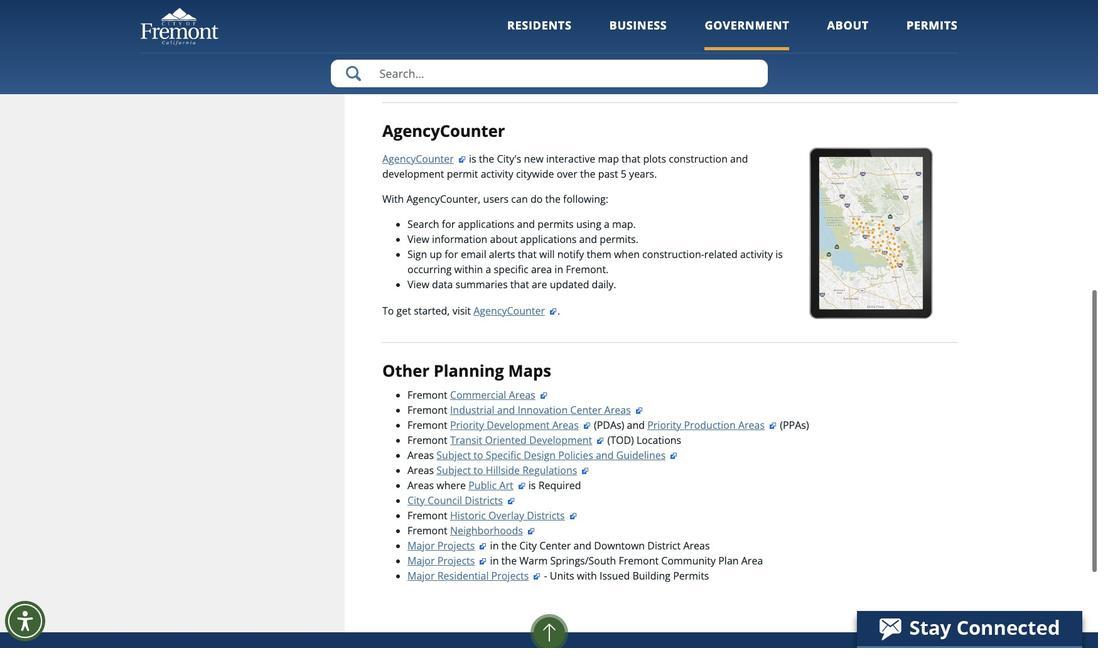 Task type: describe. For each thing, give the bounding box(es) containing it.
neighborhoods link
[[450, 524, 536, 537]]

development activity table (ms excel) link
[[408, 75, 597, 89]]

historic overlay districts link
[[450, 508, 578, 522]]

area
[[531, 262, 552, 276]]

plan
[[719, 554, 739, 568]]

priority development areas link
[[450, 418, 592, 432]]

daily.
[[592, 278, 617, 291]]

search
[[408, 217, 439, 231]]

and right applicant
[[545, 20, 563, 34]]

historic
[[450, 508, 486, 522]]

construction-
[[643, 247, 705, 261]]

in inside 'search for applications and permits using a map. view information about applications and permits. sign up for email alerts that will notify them when construction-related activity is occurring within a specific area in fremont. view data summaries that are updated daily.'
[[555, 262, 564, 276]]

city inside city council districts fremont historic overlay districts fremont neighborhoods
[[408, 493, 425, 507]]

springs/south
[[551, 554, 616, 568]]

permits.
[[600, 232, 639, 246]]

1 horizontal spatial permits
[[907, 18, 958, 33]]

activity inside 'search for applications and permits using a map. view information about applications and permits. sign up for email alerts that will notify them when construction-related activity is occurring within a specific area in fremont. view data summaries that are updated daily.'
[[741, 247, 773, 261]]

construction
[[669, 152, 728, 166]]

warm
[[520, 554, 548, 568]]

and up (tod) locations
[[627, 418, 645, 432]]

district
[[648, 539, 681, 552]]

and inside the areas subject to specific design policies and guidelines areas subject to hillside regulations
[[596, 448, 614, 462]]

0 vertical spatial applications
[[458, 217, 515, 231]]

major projects for in the warm springs/south fremont community plan area
[[408, 554, 475, 568]]

for for information
[[441, 20, 454, 34]]

years.
[[629, 167, 657, 181]]

are
[[532, 278, 547, 291]]

stay connected image
[[857, 611, 1082, 646]]

1 priority from the left
[[450, 418, 484, 432]]

is required
[[526, 478, 581, 492]]

2 subject from the top
[[437, 463, 471, 477]]

projects for in the warm springs/south fremont community plan area
[[438, 554, 475, 568]]

started,
[[414, 304, 450, 318]]

related
[[705, 247, 738, 261]]

2 activity from the top
[[473, 60, 507, 74]]

summaries
[[456, 278, 508, 291]]

alerts
[[489, 247, 515, 261]]

fremont commercial areas fremont industrial and innovation center areas
[[408, 388, 631, 417]]

commercial
[[450, 388, 507, 402]]

updated
[[550, 278, 589, 291]]

that inside is the city's new interactive map that plots construction and development permit activity citywide over the past 5 years.
[[622, 152, 641, 166]]

do
[[531, 192, 543, 206]]

development
[[383, 167, 444, 181]]

2 to from the top
[[474, 463, 483, 477]]

transit oriented development link
[[450, 433, 605, 447]]

transit
[[450, 433, 483, 447]]

1 vertical spatial provides
[[642, 5, 682, 19]]

0 vertical spatial a
[[604, 217, 610, 231]]

map
[[509, 45, 530, 59]]

.
[[558, 304, 560, 318]]

agencycounter,
[[407, 192, 481, 206]]

using
[[577, 217, 602, 231]]

locations
[[637, 433, 682, 447]]

the left city's at the left
[[479, 152, 495, 166]]

information inside provides more detail including: project description, project status, and project statistics. it also provides contact information for both the applicant and the city's project planner.
[[383, 20, 438, 34]]

the down "statistics."
[[566, 20, 581, 34]]

public art link
[[469, 478, 526, 492]]

areas subject to specific design policies and guidelines areas subject to hillside regulations
[[408, 448, 666, 477]]

within
[[454, 262, 483, 276]]

status,
[[476, 5, 507, 19]]

development activity map image
[[772, 0, 955, 93]]

new
[[524, 152, 544, 166]]

major for in the warm springs/south fremont community plan area
[[408, 554, 435, 568]]

columnusercontrol3 main content
[[345, 0, 958, 632]]

project down also
[[610, 20, 643, 34]]

2 table from the top
[[509, 75, 535, 89]]

fremont.
[[566, 262, 609, 276]]

Search text field
[[331, 60, 768, 87]]

city council districts fremont historic overlay districts fremont neighborhoods
[[408, 493, 565, 537]]

residential
[[438, 569, 489, 583]]

permits inside columnusercontrol3 'main content'
[[673, 569, 709, 583]]

1 subject from the top
[[437, 448, 471, 462]]

overlay
[[489, 508, 524, 522]]

(pdas) and priority production areas
[[592, 418, 765, 432]]

priority production areas link
[[648, 418, 778, 432]]

project up both
[[440, 5, 473, 19]]

the down status,
[[481, 20, 497, 34]]

permit
[[447, 167, 478, 181]]

1 activity from the top
[[473, 45, 507, 59]]

the down neighborhoods link at the left bottom of the page
[[502, 539, 517, 552]]

major projects link for in the warm springs/south fremont community plan area
[[408, 554, 488, 568]]

the left past
[[580, 167, 596, 181]]

major projects link for in the city center and downtown district areas
[[408, 539, 488, 552]]

maps
[[508, 360, 552, 382]]

residents
[[507, 18, 572, 33]]

to
[[383, 304, 394, 318]]

1 horizontal spatial agencycounter link
[[474, 304, 558, 318]]

1 vertical spatial center
[[540, 539, 571, 552]]

council
[[428, 493, 462, 507]]

2 vertical spatial agencycounter
[[474, 304, 545, 318]]

business link
[[610, 18, 667, 50]]

5
[[621, 167, 627, 181]]

plots
[[643, 152, 667, 166]]

permits
[[538, 217, 574, 231]]

residents link
[[507, 18, 572, 50]]

development activity table (pdf) link
[[408, 60, 574, 74]]

guidelines
[[617, 448, 666, 462]]

industrial
[[450, 403, 495, 417]]

center inside fremont commercial areas fremont industrial and innovation center areas
[[571, 403, 602, 417]]

to get started, visit agencycounter
[[383, 304, 545, 318]]

both
[[457, 20, 479, 34]]

major residential projects link
[[408, 569, 542, 583]]

city's
[[584, 20, 608, 34]]



Task type: vqa. For each thing, say whether or not it's contained in the screenshot.
the top Activity
yes



Task type: locate. For each thing, give the bounding box(es) containing it.
planner.
[[646, 20, 685, 34]]

about
[[490, 232, 518, 246]]

in the warm springs/south fremont community plan area
[[488, 554, 763, 568]]

2 major projects link from the top
[[408, 554, 488, 568]]

specific
[[494, 262, 529, 276]]

0 vertical spatial to
[[474, 448, 483, 462]]

and down using
[[580, 232, 597, 246]]

1 vertical spatial agencycounter
[[383, 152, 454, 166]]

1 vertical spatial major projects
[[408, 554, 475, 568]]

city's
[[497, 152, 522, 166]]

2 major from the top
[[408, 554, 435, 568]]

government link
[[705, 18, 790, 50]]

specific
[[486, 448, 521, 462]]

agencycounter link up development
[[383, 152, 467, 166]]

following:
[[564, 192, 609, 206]]

that down specific
[[511, 278, 530, 291]]

commercial areas link
[[450, 388, 548, 402]]

1 vertical spatial for
[[442, 217, 456, 231]]

more
[[588, 0, 613, 4]]

project
[[692, 0, 725, 4], [440, 5, 473, 19], [530, 5, 563, 19], [610, 20, 643, 34]]

with agencycounter, users can do the following:
[[383, 192, 609, 206]]

districts
[[465, 493, 503, 507], [527, 508, 565, 522]]

agencycounter up permit
[[383, 120, 505, 142]]

it
[[611, 5, 618, 19]]

visit
[[453, 304, 471, 318]]

0 horizontal spatial priority
[[450, 418, 484, 432]]

1 vertical spatial to
[[474, 463, 483, 477]]

for left both
[[441, 20, 454, 34]]

other planning maps
[[383, 360, 552, 382]]

provides down including: on the top of page
[[642, 5, 682, 19]]

2 vertical spatial that
[[511, 278, 530, 291]]

for inside provides more detail including: project description, project status, and project statistics. it also provides contact information for both the applicant and the city's project planner.
[[441, 20, 454, 34]]

0 horizontal spatial a
[[486, 262, 491, 276]]

priority up transit
[[450, 418, 484, 432]]

in right area
[[555, 262, 564, 276]]

0 vertical spatial center
[[571, 403, 602, 417]]

agencycounter image
[[804, 147, 939, 319]]

2 vertical spatial projects
[[492, 569, 529, 583]]

that up 5
[[622, 152, 641, 166]]

(pdas)
[[594, 418, 625, 432]]

1 vertical spatial projects
[[438, 554, 475, 568]]

detail
[[616, 0, 642, 4]]

past
[[598, 167, 619, 181]]

them
[[587, 247, 612, 261]]

project up contact
[[692, 0, 725, 4]]

development activity map (pdf) development activity table (pdf) development activity table (ms excel)
[[408, 45, 584, 89]]

0 vertical spatial for
[[441, 20, 454, 34]]

(ppas)
[[778, 418, 809, 432]]

the
[[481, 20, 497, 34], [566, 20, 581, 34], [479, 152, 495, 166], [580, 167, 596, 181], [546, 192, 561, 206], [502, 539, 517, 552], [502, 554, 517, 568]]

is up permit
[[469, 152, 477, 166]]

users
[[483, 192, 509, 206]]

activity
[[473, 45, 507, 59], [473, 60, 507, 74], [473, 75, 507, 89]]

and inside fremont commercial areas fremont industrial and innovation center areas
[[497, 403, 515, 417]]

major projects for in the city center and downtown district areas
[[408, 539, 475, 552]]

1 view from the top
[[408, 232, 430, 246]]

2 major projects from the top
[[408, 554, 475, 568]]

information inside 'search for applications and permits using a map. view information about applications and permits. sign up for email alerts that will notify them when construction-related activity is occurring within a specific area in fremont. view data summaries that are updated daily.'
[[432, 232, 488, 246]]

0 vertical spatial major projects
[[408, 539, 475, 552]]

permits
[[907, 18, 958, 33], [673, 569, 709, 583]]

1 major projects link from the top
[[408, 539, 488, 552]]

design
[[524, 448, 556, 462]]

1 vertical spatial permits
[[673, 569, 709, 583]]

development
[[408, 45, 471, 59], [408, 60, 471, 74], [408, 75, 471, 89], [487, 418, 550, 432], [529, 433, 593, 447]]

regulations
[[523, 463, 577, 477]]

0 vertical spatial major
[[408, 539, 435, 552]]

center
[[571, 403, 602, 417], [540, 539, 571, 552]]

activity down development activity map (pdf) link
[[473, 60, 507, 74]]

3 major from the top
[[408, 569, 435, 583]]

1 vertical spatial agencycounter link
[[474, 304, 558, 318]]

project up applicant
[[530, 5, 563, 19]]

1 horizontal spatial priority
[[648, 418, 682, 432]]

and up the springs/south
[[574, 539, 592, 552]]

agencycounter up development
[[383, 152, 454, 166]]

city up "warm"
[[520, 539, 537, 552]]

0 horizontal spatial applications
[[458, 217, 515, 231]]

is right related
[[776, 247, 783, 261]]

activity right related
[[741, 247, 773, 261]]

area
[[742, 554, 763, 568]]

table
[[509, 60, 535, 74], [509, 75, 535, 89]]

center up "warm"
[[540, 539, 571, 552]]

1 vertical spatial districts
[[527, 508, 565, 522]]

0 vertical spatial in
[[555, 262, 564, 276]]

0 horizontal spatial activity
[[481, 167, 514, 181]]

0 vertical spatial information
[[383, 20, 438, 34]]

1 vertical spatial activity
[[741, 247, 773, 261]]

is down the areas subject to specific design policies and guidelines areas subject to hillside regulations
[[529, 478, 536, 492]]

over
[[557, 167, 578, 181]]

1 to from the top
[[474, 448, 483, 462]]

also
[[620, 5, 639, 19]]

planning
[[434, 360, 504, 382]]

0 vertical spatial that
[[622, 152, 641, 166]]

development activity map (pdf) link
[[408, 45, 570, 59]]

permits link
[[907, 18, 958, 50]]

activity down city's at the left
[[481, 167, 514, 181]]

statistics.
[[565, 5, 609, 19]]

projects for in the city center and downtown district areas
[[438, 539, 475, 552]]

provides more detail including: project description, project status, and project statistics. it also provides contact information for both the applicant and the city's project planner.
[[383, 0, 725, 34]]

in up major residential projects link
[[490, 554, 499, 568]]

0 vertical spatial agencycounter link
[[383, 152, 467, 166]]

provides up "statistics."
[[545, 0, 585, 4]]

1 horizontal spatial activity
[[741, 247, 773, 261]]

0 vertical spatial major projects link
[[408, 539, 488, 552]]

1 vertical spatial subject
[[437, 463, 471, 477]]

is for required
[[529, 478, 536, 492]]

major for - units with issued building permits
[[408, 569, 435, 583]]

0 horizontal spatial is
[[469, 152, 477, 166]]

0 vertical spatial permits
[[907, 18, 958, 33]]

policies
[[559, 448, 593, 462]]

major down council
[[408, 539, 435, 552]]

and up applicant
[[509, 5, 527, 19]]

0 vertical spatial provides
[[545, 0, 585, 4]]

activity down development activity table (pdf) link
[[473, 75, 507, 89]]

0 horizontal spatial agencycounter link
[[383, 152, 467, 166]]

0 horizontal spatial permits
[[673, 569, 709, 583]]

and inside is the city's new interactive map that plots construction and development permit activity citywide over the past 5 years.
[[731, 152, 748, 166]]

agencycounter link
[[383, 152, 467, 166], [474, 304, 558, 318]]

1 horizontal spatial provides
[[642, 5, 682, 19]]

1 horizontal spatial city
[[520, 539, 537, 552]]

city left council
[[408, 493, 425, 507]]

subject up where at left bottom
[[437, 463, 471, 477]]

for right up
[[445, 247, 458, 261]]

map.
[[612, 217, 636, 231]]

will
[[540, 247, 555, 261]]

agencycounter down summaries
[[474, 304, 545, 318]]

1 major projects from the top
[[408, 539, 475, 552]]

2 view from the top
[[408, 278, 430, 291]]

2 vertical spatial for
[[445, 247, 458, 261]]

excel)
[[558, 75, 584, 89]]

the left "warm"
[[502, 554, 517, 568]]

community
[[662, 554, 716, 568]]

that left will
[[518, 247, 537, 261]]

0 vertical spatial districts
[[465, 493, 503, 507]]

building
[[633, 569, 671, 583]]

a left map.
[[604, 217, 610, 231]]

get
[[397, 304, 411, 318]]

1 vertical spatial (pdf)
[[537, 60, 562, 74]]

hillside
[[486, 463, 520, 477]]

2 vertical spatial in
[[490, 554, 499, 568]]

agencycounter link down are
[[474, 304, 558, 318]]

(pdf) up "search" text field
[[533, 45, 557, 59]]

can
[[512, 192, 528, 206]]

other
[[383, 360, 430, 382]]

1 horizontal spatial applications
[[520, 232, 577, 246]]

and right construction
[[731, 152, 748, 166]]

1 vertical spatial that
[[518, 247, 537, 261]]

to up the public
[[474, 463, 483, 477]]

1 horizontal spatial a
[[604, 217, 610, 231]]

that
[[622, 152, 641, 166], [518, 247, 537, 261], [511, 278, 530, 291]]

areas where public art
[[408, 478, 514, 492]]

to
[[474, 448, 483, 462], [474, 463, 483, 477]]

districts down is required
[[527, 508, 565, 522]]

fremont transit oriented development
[[408, 433, 593, 447]]

for for up
[[445, 247, 458, 261]]

data
[[432, 278, 453, 291]]

priority up locations
[[648, 418, 682, 432]]

0 vertical spatial (pdf)
[[533, 45, 557, 59]]

email
[[461, 247, 487, 261]]

a up summaries
[[486, 262, 491, 276]]

production
[[684, 418, 736, 432]]

in for city
[[490, 539, 499, 552]]

1 horizontal spatial districts
[[527, 508, 565, 522]]

0 horizontal spatial city
[[408, 493, 425, 507]]

(pdf) up (ms
[[537, 60, 562, 74]]

is inside is the city's new interactive map that plots construction and development permit activity citywide over the past 5 years.
[[469, 152, 477, 166]]

city
[[408, 493, 425, 507], [520, 539, 537, 552]]

industrial and innovation center areas link
[[450, 403, 644, 417]]

1 vertical spatial table
[[509, 75, 535, 89]]

1 vertical spatial city
[[520, 539, 537, 552]]

when
[[614, 247, 640, 261]]

for right search
[[442, 217, 456, 231]]

2 vertical spatial activity
[[473, 75, 507, 89]]

table left (ms
[[509, 75, 535, 89]]

activity up development activity table (pdf) link
[[473, 45, 507, 59]]

districts down the public
[[465, 493, 503, 507]]

applications up about
[[458, 217, 515, 231]]

information up "email"
[[432, 232, 488, 246]]

subject
[[437, 448, 471, 462], [437, 463, 471, 477]]

2 priority from the left
[[648, 418, 682, 432]]

applicant
[[499, 20, 542, 34]]

0 horizontal spatial districts
[[465, 493, 503, 507]]

major up major residential projects
[[408, 554, 435, 568]]

subject down transit
[[437, 448, 471, 462]]

3 activity from the top
[[473, 75, 507, 89]]

1 vertical spatial major projects link
[[408, 554, 488, 568]]

a
[[604, 217, 610, 231], [486, 262, 491, 276]]

2 vertical spatial is
[[529, 478, 536, 492]]

1 vertical spatial a
[[486, 262, 491, 276]]

0 vertical spatial activity
[[473, 45, 507, 59]]

business
[[610, 18, 667, 33]]

1 vertical spatial view
[[408, 278, 430, 291]]

major for in the city center and downtown district areas
[[408, 539, 435, 552]]

in down neighborhoods link at the left bottom of the page
[[490, 539, 499, 552]]

with
[[383, 192, 404, 206]]

0 vertical spatial city
[[408, 493, 425, 507]]

oriented
[[485, 433, 527, 447]]

city council districts link
[[408, 493, 516, 507]]

is inside 'search for applications and permits using a map. view information about applications and permits. sign up for email alerts that will notify them when construction-related activity is occurring within a specific area in fremont. view data summaries that are updated daily.'
[[776, 247, 783, 261]]

major projects
[[408, 539, 475, 552], [408, 554, 475, 568]]

in for warm
[[490, 554, 499, 568]]

-
[[544, 569, 548, 583]]

fremont
[[408, 388, 448, 402], [408, 403, 448, 417], [408, 418, 448, 432], [408, 433, 448, 447], [408, 508, 448, 522], [408, 524, 448, 537], [619, 554, 659, 568]]

applications up will
[[520, 232, 577, 246]]

0 vertical spatial is
[[469, 152, 477, 166]]

1 vertical spatial major
[[408, 554, 435, 568]]

2 horizontal spatial is
[[776, 247, 783, 261]]

view down occurring
[[408, 278, 430, 291]]

1 vertical spatial in
[[490, 539, 499, 552]]

2 vertical spatial major
[[408, 569, 435, 583]]

0 vertical spatial table
[[509, 60, 535, 74]]

art
[[500, 478, 514, 492]]

0 vertical spatial agencycounter
[[383, 120, 505, 142]]

view up sign
[[408, 232, 430, 246]]

major residential projects
[[408, 569, 529, 583]]

1 vertical spatial is
[[776, 247, 783, 261]]

0 vertical spatial subject
[[437, 448, 471, 462]]

1 vertical spatial information
[[432, 232, 488, 246]]

and down (tod)
[[596, 448, 614, 462]]

projects
[[438, 539, 475, 552], [438, 554, 475, 568], [492, 569, 529, 583]]

sign
[[408, 247, 427, 261]]

1 table from the top
[[509, 60, 535, 74]]

0 vertical spatial view
[[408, 232, 430, 246]]

major left residential at the bottom
[[408, 569, 435, 583]]

is the city's new interactive map that plots construction and development permit activity citywide over the past 5 years.
[[383, 152, 748, 181]]

1 vertical spatial activity
[[473, 60, 507, 74]]

- units with issued building permits
[[542, 569, 709, 583]]

0 vertical spatial projects
[[438, 539, 475, 552]]

innovation
[[518, 403, 568, 417]]

center up (pdas)
[[571, 403, 602, 417]]

and down can
[[517, 217, 535, 231]]

information down description,
[[383, 20, 438, 34]]

1 horizontal spatial is
[[529, 478, 536, 492]]

0 vertical spatial activity
[[481, 167, 514, 181]]

with
[[577, 569, 597, 583]]

in
[[555, 262, 564, 276], [490, 539, 499, 552], [490, 554, 499, 568]]

1 vertical spatial applications
[[520, 232, 577, 246]]

0 horizontal spatial provides
[[545, 0, 585, 4]]

is for the
[[469, 152, 477, 166]]

1 major from the top
[[408, 539, 435, 552]]

to down transit
[[474, 448, 483, 462]]

the right do
[[546, 192, 561, 206]]

activity inside is the city's new interactive map that plots construction and development permit activity citywide over the past 5 years.
[[481, 167, 514, 181]]

and down commercial areas link
[[497, 403, 515, 417]]

table down map
[[509, 60, 535, 74]]



